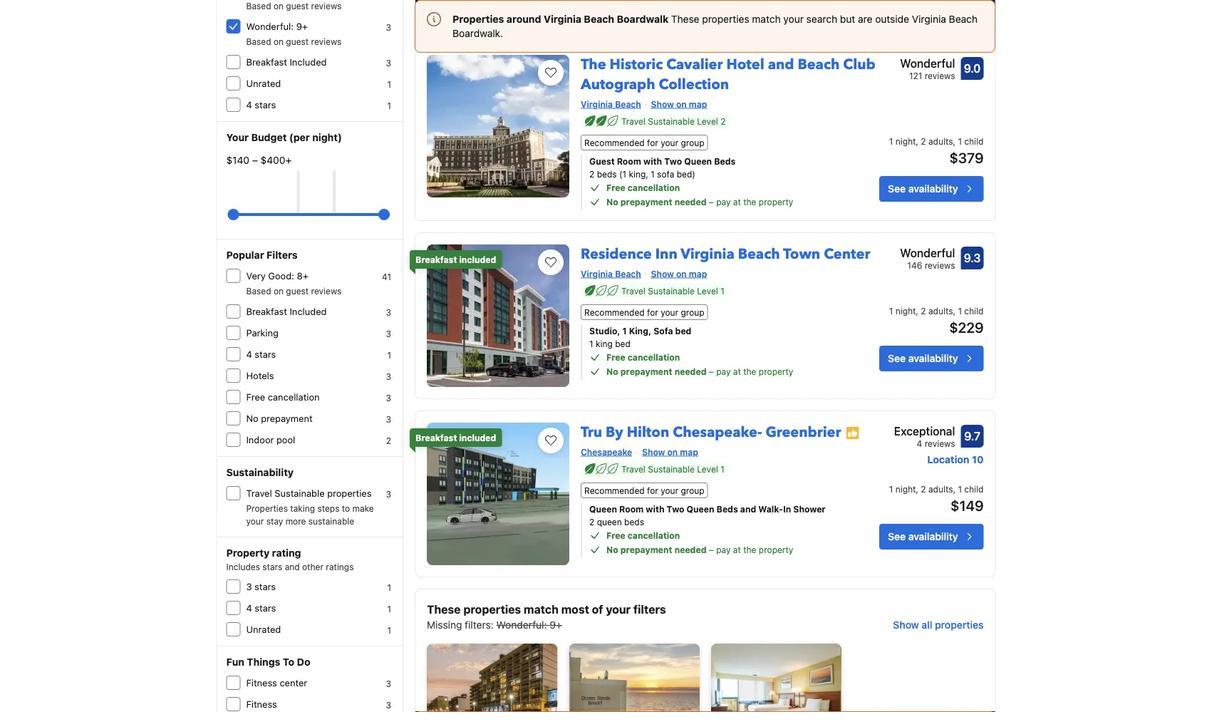 Task type: describe. For each thing, give the bounding box(es) containing it.
cancellation up no prepayment
[[268, 392, 320, 403]]

unrated for breakfast
[[246, 78, 281, 89]]

the
[[581, 55, 606, 75]]

ratings
[[326, 562, 354, 572]]

property for and
[[759, 197, 794, 207]]

tru by hilton chesapeake- greenbrier link
[[581, 417, 842, 442]]

missing
[[427, 619, 462, 631]]

0 horizontal spatial 9+
[[296, 21, 308, 32]]

virginia right around
[[544, 13, 582, 25]]

free for $379
[[607, 183, 626, 193]]

sustainable for $229
[[648, 286, 695, 296]]

on down wonderful: 9+
[[274, 36, 284, 46]]

3 4 stars from the top
[[246, 603, 276, 614]]

queen
[[597, 517, 622, 527]]

the for beach
[[744, 367, 757, 376]]

, down 121
[[917, 136, 919, 146]]

travel for $149
[[622, 464, 646, 474]]

no for $379
[[607, 197, 619, 207]]

the historic cavalier hotel and beach club autograph collection
[[581, 55, 876, 94]]

pool
[[277, 435, 295, 445]]

studio, 1 king, sofa bed link
[[590, 324, 831, 337]]

exceptional element
[[895, 423, 956, 440]]

more
[[286, 516, 306, 526]]

travel sustainable level 1 for $149
[[622, 464, 725, 474]]

breakfast included for $149
[[416, 433, 497, 443]]

3 needed from the top
[[675, 545, 707, 555]]

match for most
[[524, 603, 559, 616]]

free for $149
[[607, 531, 626, 540]]

autograph
[[581, 75, 656, 94]]

(per
[[289, 132, 310, 143]]

cancellation for $149
[[628, 531, 680, 540]]

on up wonderful: 9+
[[274, 1, 284, 11]]

(1
[[620, 169, 627, 179]]

two for $379
[[665, 156, 682, 166]]

group for virginia
[[681, 307, 705, 317]]

prepayment up pool
[[261, 413, 313, 424]]

146
[[908, 260, 923, 270]]

sofa
[[654, 326, 673, 336]]

adults for residence inn virginia beach town center
[[929, 306, 954, 316]]

things
[[247, 656, 281, 668]]

cavalier
[[667, 55, 723, 75]]

see for $379
[[889, 183, 906, 195]]

historic
[[610, 55, 663, 75]]

center
[[280, 678, 308, 688]]

bed)
[[677, 169, 696, 179]]

virginia down autograph on the top
[[581, 99, 613, 109]]

3 at from the top
[[734, 545, 741, 555]]

properties up to
[[327, 488, 372, 499]]

most
[[562, 603, 590, 616]]

wonderful: inside these properties match most of your filters missing filters: wonderful: 9+
[[497, 619, 547, 631]]

$140
[[226, 154, 250, 166]]

to
[[342, 503, 350, 513]]

residence
[[581, 245, 652, 264]]

good:
[[268, 271, 294, 281]]

9.7
[[965, 430, 981, 443]]

, up $149
[[954, 484, 956, 494]]

– right $140 on the left top of page
[[252, 154, 258, 166]]

exceptional
[[895, 425, 956, 438]]

no up indoor at the bottom of the page
[[246, 413, 259, 424]]

with for $379
[[644, 156, 663, 166]]

your budget (per night)
[[226, 132, 342, 143]]

beach down autograph on the top
[[615, 99, 641, 109]]

deals
[[500, 0, 525, 12]]

1 guest from the top
[[286, 1, 309, 11]]

free for $229
[[607, 352, 626, 362]]

3 for from the top
[[648, 486, 659, 496]]

included for $149
[[460, 433, 497, 443]]

shower
[[794, 504, 826, 514]]

stars down 3 stars
[[255, 603, 276, 614]]

free down hotels
[[246, 392, 265, 403]]

3 see availability from the top
[[889, 531, 959, 543]]

4 up hotels
[[246, 349, 252, 360]]

breakfast included for on
[[246, 57, 327, 67]]

based on guest reviews for on
[[246, 36, 342, 46]]

these properties match most of your filters missing filters: wonderful: 9+
[[427, 603, 666, 631]]

room for $379
[[617, 156, 642, 166]]

scored 9.7 element
[[962, 425, 984, 448]]

3 level from the top
[[698, 464, 719, 474]]

two for $149
[[667, 504, 685, 514]]

$149
[[951, 497, 984, 514]]

and for ratings
[[285, 562, 300, 572]]

on up travel sustainable level 2
[[677, 99, 687, 109]]

3 recommended for your group from the top
[[585, 486, 705, 496]]

at for beach
[[734, 367, 741, 376]]

1 horizontal spatial beds
[[625, 517, 645, 527]]

properties inside 'link'
[[936, 619, 984, 631]]

4 stars for popular
[[246, 349, 276, 360]]

beach inside the historic cavalier hotel and beach club autograph collection
[[798, 55, 840, 75]]

unrated for 4
[[246, 624, 281, 635]]

2 inside 1 night , 2 adults , 1 child $149
[[921, 484, 927, 494]]

very
[[246, 271, 266, 281]]

hilton
[[627, 423, 670, 442]]

steps
[[318, 503, 340, 513]]

guest
[[590, 156, 615, 166]]

indoor pool
[[246, 435, 295, 445]]

virginia down residence
[[581, 269, 613, 279]]

group for cavalier
[[681, 138, 705, 148]]

guest room with two queen beds
[[590, 156, 736, 166]]

scored 9.0 element
[[962, 57, 984, 80]]

fun things to do
[[226, 656, 311, 668]]

fitness center
[[246, 678, 308, 688]]

king,
[[629, 169, 649, 179]]

inn
[[656, 245, 678, 264]]

night for the historic cavalier hotel and beach club autograph collection
[[896, 136, 917, 146]]

0 vertical spatial bed
[[676, 326, 692, 336]]

room for $149
[[620, 504, 644, 514]]

see for $149
[[889, 531, 906, 543]]

prepayment for $379
[[621, 197, 673, 207]]

free cancellation for $229
[[607, 352, 680, 362]]

1 king bed
[[590, 339, 631, 349]]

1 based on guest reviews from the top
[[246, 1, 342, 11]]

night for residence inn virginia beach town center
[[896, 306, 917, 316]]

3 property from the top
[[759, 545, 794, 555]]

boardwalk
[[617, 13, 669, 25]]

see availability for residence inn virginia beach town center
[[889, 353, 959, 364]]

0 horizontal spatial beds
[[597, 169, 617, 179]]

property
[[226, 547, 270, 559]]

travel for $229
[[622, 286, 646, 296]]

the for hotel
[[744, 197, 757, 207]]

on down inn
[[677, 269, 687, 279]]

parking
[[246, 328, 279, 338]]

121
[[910, 71, 923, 81]]

, up $379
[[954, 136, 956, 146]]

based for popular
[[246, 286, 271, 296]]

wonderful: 9+
[[246, 21, 308, 32]]

queen room with two queen beds and walk-in shower
[[590, 504, 826, 514]]

taking
[[290, 503, 315, 513]]

based for based
[[246, 36, 271, 46]]

needed for virginia
[[675, 367, 707, 376]]

show inside 'link'
[[894, 619, 920, 631]]

your up queen room with two queen beds and walk-in shower
[[661, 486, 679, 496]]

wonderful for the historic cavalier hotel and beach club autograph collection
[[901, 57, 956, 70]]

guest for filters
[[286, 286, 309, 296]]

see available deals button
[[427, 0, 534, 19]]

4 inside exceptional 4 reviews
[[917, 439, 923, 449]]

match for your
[[753, 13, 781, 25]]

beach left the boardwalk
[[584, 13, 615, 25]]

but
[[841, 13, 856, 25]]

location
[[928, 454, 970, 466]]

stars inside property rating includes stars and other ratings
[[263, 562, 283, 572]]

map for virginia
[[689, 269, 708, 279]]

king
[[596, 339, 613, 349]]

and for club
[[768, 55, 795, 75]]

1 vertical spatial and
[[741, 504, 757, 514]]

free cancellation up no prepayment
[[246, 392, 320, 403]]

tru
[[581, 423, 603, 442]]

$400+
[[261, 154, 292, 166]]

map for cavalier
[[689, 99, 708, 109]]

club
[[844, 55, 876, 75]]

see availability link for the historic cavalier hotel and beach club autograph collection
[[880, 176, 984, 202]]

2 vertical spatial map
[[680, 447, 699, 457]]

filters
[[267, 249, 298, 261]]

10
[[973, 454, 984, 466]]

level for virginia
[[698, 286, 719, 296]]

guest room with two queen beds link
[[590, 155, 831, 168]]

9.3
[[965, 251, 981, 265]]

these properties match your search but are outside virginia beach boardwalk.
[[453, 13, 978, 39]]

2 inside 1 night , 2 adults , 1 child $379
[[921, 136, 927, 146]]

free cancellation for $149
[[607, 531, 680, 540]]

4 down 3 stars
[[246, 603, 252, 614]]

– for $229
[[709, 367, 714, 376]]

wonderful 121 reviews
[[901, 57, 956, 81]]

breakfast included for filters
[[246, 306, 327, 317]]

on down hilton
[[668, 447, 678, 457]]

4 up your
[[246, 99, 252, 110]]

recommended for residence inn virginia beach town center
[[585, 307, 645, 317]]

queen room with two queen beds and walk-in shower link
[[590, 503, 831, 516]]

very good: 8+
[[246, 271, 309, 281]]

do
[[297, 656, 311, 668]]

property for town
[[759, 367, 794, 376]]

show on map for cavalier
[[651, 99, 708, 109]]

night)
[[313, 132, 342, 143]]

your up guest room with two queen beds
[[661, 138, 679, 148]]

reviews inside 'wonderful 146 reviews'
[[925, 260, 956, 270]]

residence inn virginia beach town center link
[[581, 239, 871, 264]]

9.0
[[965, 62, 981, 75]]

wonderful 146 reviews
[[901, 246, 956, 270]]

, down the 146
[[917, 306, 919, 316]]

prepayment for $229
[[621, 367, 673, 376]]

collection
[[659, 75, 730, 94]]

virginia inside the these properties match your search but are outside virginia beach boardwalk.
[[912, 13, 947, 25]]

cancellation for $379
[[628, 183, 680, 193]]

wonderful element for the historic cavalier hotel and beach club autograph collection
[[901, 55, 956, 72]]

in
[[784, 504, 792, 514]]

properties for properties taking steps to make your stay more sustainable
[[246, 503, 288, 513]]

show for $229
[[651, 269, 674, 279]]

fitness for fitness center
[[246, 678, 277, 688]]

around
[[507, 13, 542, 25]]

fun
[[226, 656, 245, 668]]

2 queen beds
[[590, 517, 645, 527]]

show all properties link
[[888, 613, 990, 638]]

2 inside 1 night , 2 adults , 1 child $229
[[921, 306, 927, 316]]

beach left town
[[739, 245, 780, 264]]

prepayment for $149
[[621, 545, 673, 555]]

popular
[[226, 249, 264, 261]]



Task type: vqa. For each thing, say whether or not it's contained in the screenshot.
the non-
no



Task type: locate. For each thing, give the bounding box(es) containing it.
free down "1 king bed"
[[607, 352, 626, 362]]

2 vertical spatial 4 stars
[[246, 603, 276, 614]]

map down collection
[[689, 99, 708, 109]]

2 vertical spatial level
[[698, 464, 719, 474]]

2 virginia beach from the top
[[581, 269, 641, 279]]

recommended for your group up 2 queen beds
[[585, 486, 705, 496]]

1 night , 2 adults , 1 child $229
[[890, 306, 984, 335]]

availability down 1 night , 2 adults , 1 child $149
[[909, 531, 959, 543]]

pay down queen room with two queen beds and walk-in shower link
[[717, 545, 731, 555]]

properties down see available deals
[[453, 13, 504, 25]]

0 vertical spatial map
[[689, 99, 708, 109]]

2 night from the top
[[896, 306, 917, 316]]

0 vertical spatial wonderful element
[[901, 55, 956, 72]]

no prepayment needed – pay at the property for cavalier
[[607, 197, 794, 207]]

beach up scored 9.0 element
[[950, 13, 978, 25]]

2 travel sustainable level 1 from the top
[[622, 464, 725, 474]]

king,
[[629, 326, 652, 336]]

0 vertical spatial recommended for your group
[[585, 138, 705, 148]]

1 vertical spatial properties
[[246, 503, 288, 513]]

1 vertical spatial guest
[[286, 36, 309, 46]]

these up missing
[[427, 603, 461, 616]]

1 see availability link from the top
[[880, 176, 984, 202]]

1 vertical spatial at
[[734, 367, 741, 376]]

child inside 1 night , 2 adults , 1 child $149
[[965, 484, 984, 494]]

0 horizontal spatial match
[[524, 603, 559, 616]]

2 fitness from the top
[[246, 699, 277, 710]]

beach
[[584, 13, 615, 25], [950, 13, 978, 25], [798, 55, 840, 75], [615, 99, 641, 109], [739, 245, 780, 264], [615, 269, 641, 279]]

match inside these properties match most of your filters missing filters: wonderful: 9+
[[524, 603, 559, 616]]

guest down wonderful: 9+
[[286, 36, 309, 46]]

2 breakfast included from the top
[[416, 433, 497, 443]]

beach inside the these properties match your search but are outside virginia beach boardwalk.
[[950, 13, 978, 25]]

2 see availability from the top
[[889, 353, 959, 364]]

filters:
[[465, 619, 494, 631]]

virginia right inn
[[681, 245, 735, 264]]

reviews inside exceptional 4 reviews
[[925, 439, 956, 449]]

2 vertical spatial the
[[744, 545, 757, 555]]

wonderful element for residence inn virginia beach town center
[[901, 245, 956, 262]]

prepayment down 2 queen beds
[[621, 545, 673, 555]]

1 vertical spatial for
[[648, 307, 659, 317]]

queen up queen at the bottom of page
[[590, 504, 617, 514]]

1 breakfast included from the top
[[416, 255, 497, 265]]

for for historic
[[648, 138, 659, 148]]

properties inside the these properties match your search but are outside virginia beach boardwalk.
[[703, 13, 750, 25]]

0 vertical spatial guest
[[286, 1, 309, 11]]

see availability link for residence inn virginia beach town center
[[880, 346, 984, 371]]

2 see availability link from the top
[[880, 346, 984, 371]]

– down studio, 1 king, sofa bed link
[[709, 367, 714, 376]]

queen for $379
[[685, 156, 712, 166]]

and
[[768, 55, 795, 75], [741, 504, 757, 514], [285, 562, 300, 572]]

pay for cavalier
[[717, 197, 731, 207]]

1 adults from the top
[[929, 136, 954, 146]]

1 vertical spatial these
[[427, 603, 461, 616]]

these for most
[[427, 603, 461, 616]]

properties
[[703, 13, 750, 25], [327, 488, 372, 499], [464, 603, 521, 616], [936, 619, 984, 631]]

availability
[[909, 183, 959, 195], [909, 353, 959, 364], [909, 531, 959, 543]]

2 the from the top
[[744, 367, 757, 376]]

1 virginia beach from the top
[[581, 99, 641, 109]]

3 recommended from the top
[[585, 486, 645, 496]]

travel sustainable level 2
[[622, 116, 726, 126]]

breakfast included for $229
[[416, 255, 497, 265]]

at down studio, 1 king, sofa bed link
[[734, 367, 741, 376]]

1 child from the top
[[965, 136, 984, 146]]

child for the historic cavalier hotel and beach club autograph collection
[[965, 136, 984, 146]]

see
[[436, 0, 454, 12], [889, 183, 906, 195], [889, 353, 906, 364], [889, 531, 906, 543]]

1 horizontal spatial these
[[672, 13, 700, 25]]

1 based from the top
[[246, 1, 271, 11]]

2 vertical spatial adults
[[929, 484, 954, 494]]

see availability link down 1 night , 2 adults , 1 child $229
[[880, 346, 984, 371]]

cancellation down 2 queen beds
[[628, 531, 680, 540]]

this property is part of our preferred partner program. it's committed to providing excellent service and good value. it'll pay us a higher commission if you make a booking. image
[[846, 426, 860, 440], [846, 426, 860, 440]]

3 adults from the top
[[929, 484, 954, 494]]

2 vertical spatial see availability
[[889, 531, 959, 543]]

0 vertical spatial based
[[246, 1, 271, 11]]

free down (1
[[607, 183, 626, 193]]

2 vertical spatial see availability link
[[880, 524, 984, 550]]

3 night from the top
[[896, 484, 917, 494]]

see down 1 night , 2 adults , 1 child $229
[[889, 353, 906, 364]]

other
[[302, 562, 324, 572]]

show for $149
[[642, 447, 665, 457]]

no
[[607, 197, 619, 207], [607, 367, 619, 376], [246, 413, 259, 424], [607, 545, 619, 555]]

night inside 1 night , 2 adults , 1 child $379
[[896, 136, 917, 146]]

2 guest from the top
[[286, 36, 309, 46]]

virginia inside residence inn virginia beach town center link
[[681, 245, 735, 264]]

child up $149
[[965, 484, 984, 494]]

wonderful for residence inn virginia beach town center
[[901, 246, 956, 260]]

1 vertical spatial see availability link
[[880, 346, 984, 371]]

recommended for your group for inn
[[585, 307, 705, 317]]

3 pay from the top
[[717, 545, 731, 555]]

, up '$229'
[[954, 306, 956, 316]]

for for inn
[[648, 307, 659, 317]]

3 no prepayment needed – pay at the property from the top
[[607, 545, 794, 555]]

the historic cavalier hotel and beach club autograph collection image
[[427, 55, 570, 198]]

scored 9.3 element
[[962, 247, 984, 270]]

show down hilton
[[642, 447, 665, 457]]

wonderful element left 9.0 at the top
[[901, 55, 956, 72]]

your up sofa
[[661, 307, 679, 317]]

1 vertical spatial 9+
[[550, 619, 562, 631]]

wonderful element
[[901, 55, 956, 72], [901, 245, 956, 262]]

no prepayment needed – pay at the property for virginia
[[607, 367, 794, 376]]

adults up $379
[[929, 136, 954, 146]]

1 vertical spatial two
[[667, 504, 685, 514]]

1 night , 2 adults , 1 child $379
[[890, 136, 984, 166]]

see down 1 night , 2 adults , 1 child $379
[[889, 183, 906, 195]]

see availability for the historic cavalier hotel and beach club autograph collection
[[889, 183, 959, 195]]

0 vertical spatial virginia beach
[[581, 99, 641, 109]]

1 included from the top
[[290, 57, 327, 67]]

included for $229
[[460, 255, 497, 265]]

1 group from the top
[[681, 138, 705, 148]]

,
[[917, 136, 919, 146], [954, 136, 956, 146], [917, 306, 919, 316], [954, 306, 956, 316], [917, 484, 919, 494], [954, 484, 956, 494]]

bed right king
[[615, 339, 631, 349]]

the down studio, 1 king, sofa bed link
[[744, 367, 757, 376]]

match inside the these properties match your search but are outside virginia beach boardwalk.
[[753, 13, 781, 25]]

recommended for the historic cavalier hotel and beach club autograph collection
[[585, 138, 645, 148]]

1 vertical spatial recommended for your group
[[585, 307, 705, 317]]

1 vertical spatial needed
[[675, 367, 707, 376]]

show
[[651, 99, 674, 109], [651, 269, 674, 279], [642, 447, 665, 457], [894, 619, 920, 631]]

your right of
[[606, 603, 631, 616]]

and down rating
[[285, 562, 300, 572]]

night
[[896, 136, 917, 146], [896, 306, 917, 316], [896, 484, 917, 494]]

at
[[734, 197, 741, 207], [734, 367, 741, 376], [734, 545, 741, 555]]

4 stars for based
[[246, 99, 276, 110]]

0 vertical spatial recommended
[[585, 138, 645, 148]]

breakfast included down wonderful: 9+
[[246, 57, 327, 67]]

sustainable up the taking
[[275, 488, 325, 499]]

sustainable down hilton
[[648, 464, 695, 474]]

your inside these properties match most of your filters missing filters: wonderful: 9+
[[606, 603, 631, 616]]

virginia beach for residence
[[581, 269, 641, 279]]

0 vertical spatial travel sustainable level 1
[[622, 286, 725, 296]]

recommended
[[585, 138, 645, 148], [585, 307, 645, 317], [585, 486, 645, 496]]

1 vertical spatial adults
[[929, 306, 954, 316]]

properties inside these properties match most of your filters missing filters: wonderful: 9+
[[464, 603, 521, 616]]

on down very good: 8+
[[274, 286, 284, 296]]

1 vertical spatial breakfast included
[[416, 433, 497, 443]]

2 needed from the top
[[675, 367, 707, 376]]

3 the from the top
[[744, 545, 757, 555]]

9+ inside these properties match most of your filters missing filters: wonderful: 9+
[[550, 619, 562, 631]]

needed down queen room with two queen beds and walk-in shower
[[675, 545, 707, 555]]

child inside 1 night , 2 adults , 1 child $379
[[965, 136, 984, 146]]

breakfast included
[[416, 255, 497, 265], [416, 433, 497, 443]]

$379
[[950, 149, 984, 166]]

level up studio, 1 king, sofa bed link
[[698, 286, 719, 296]]

1 vertical spatial the
[[744, 367, 757, 376]]

includes
[[226, 562, 260, 572]]

2
[[721, 116, 726, 126], [921, 136, 927, 146], [590, 169, 595, 179], [921, 306, 927, 316], [386, 436, 392, 446], [921, 484, 927, 494], [590, 517, 595, 527]]

3 see availability link from the top
[[880, 524, 984, 550]]

travel for $379
[[622, 116, 646, 126]]

breakfast included
[[246, 57, 327, 67], [246, 306, 327, 317]]

recommended up 2 queen beds
[[585, 486, 645, 496]]

night inside 1 night , 2 adults , 1 child $229
[[896, 306, 917, 316]]

cancellation down sofa
[[628, 352, 680, 362]]

room inside guest room with two queen beds link
[[617, 156, 642, 166]]

1 night , 2 adults , 1 child $149
[[890, 484, 984, 514]]

2 based from the top
[[246, 36, 271, 46]]

1 vertical spatial included
[[460, 433, 497, 443]]

based on guest reviews down wonderful: 9+
[[246, 36, 342, 46]]

properties around virginia beach boardwalk
[[453, 13, 669, 25]]

stars
[[255, 99, 276, 110], [255, 349, 276, 360], [263, 562, 283, 572], [255, 581, 276, 592], [255, 603, 276, 614]]

availability for the historic cavalier hotel and beach club autograph collection
[[909, 183, 959, 195]]

recommended up studio,
[[585, 307, 645, 317]]

free cancellation
[[607, 183, 680, 193], [607, 352, 680, 362], [246, 392, 320, 403], [607, 531, 680, 540]]

match left most
[[524, 603, 559, 616]]

indoor
[[246, 435, 274, 445]]

your inside the properties taking steps to make your stay more sustainable
[[246, 516, 264, 526]]

2 vertical spatial guest
[[286, 286, 309, 296]]

chesapeake
[[581, 447, 633, 457]]

see availability down 1 night , 2 adults , 1 child $149
[[889, 531, 959, 543]]

adults
[[929, 136, 954, 146], [929, 306, 954, 316], [929, 484, 954, 494]]

2 child from the top
[[965, 306, 984, 316]]

3 stars
[[246, 581, 276, 592]]

free cancellation down studio, 1 king, sofa bed on the top
[[607, 352, 680, 362]]

walk-
[[759, 504, 784, 514]]

beds
[[597, 169, 617, 179], [625, 517, 645, 527]]

0 vertical spatial pay
[[717, 197, 731, 207]]

4
[[246, 99, 252, 110], [246, 349, 252, 360], [917, 439, 923, 449], [246, 603, 252, 614]]

0 vertical spatial wonderful:
[[246, 21, 294, 32]]

town
[[784, 245, 821, 264]]

adults inside 1 night , 2 adults , 1 child $149
[[929, 484, 954, 494]]

1 vertical spatial map
[[689, 269, 708, 279]]

with for $149
[[646, 504, 665, 514]]

hotel
[[727, 55, 765, 75]]

2 beds (1 king, 1 sofa bed)
[[590, 169, 696, 179]]

sustainable
[[309, 516, 355, 526]]

prepayment down the 2 beds (1 king, 1 sofa bed)
[[621, 197, 673, 207]]

1 at from the top
[[734, 197, 741, 207]]

your left search
[[784, 13, 804, 25]]

2 property from the top
[[759, 367, 794, 376]]

0 vertical spatial room
[[617, 156, 642, 166]]

properties for properties around virginia beach boardwalk
[[453, 13, 504, 25]]

1 vertical spatial with
[[646, 504, 665, 514]]

boardwalk.
[[453, 27, 504, 39]]

1 level from the top
[[698, 116, 719, 126]]

1 vertical spatial virginia beach
[[581, 269, 641, 279]]

wonderful up 121
[[901, 57, 956, 70]]

included for filters
[[290, 306, 327, 317]]

no down the 2 beds (1 king, 1 sofa bed)
[[607, 197, 619, 207]]

wonderful element left the 9.3
[[901, 245, 956, 262]]

0 vertical spatial group
[[681, 138, 705, 148]]

2 4 stars from the top
[[246, 349, 276, 360]]

1 4 stars from the top
[[246, 99, 276, 110]]

guest for on
[[286, 36, 309, 46]]

3 based from the top
[[246, 286, 271, 296]]

0 vertical spatial 4 stars
[[246, 99, 276, 110]]

2 level from the top
[[698, 286, 719, 296]]

popular filters
[[226, 249, 298, 261]]

1 horizontal spatial match
[[753, 13, 781, 25]]

0 vertical spatial match
[[753, 13, 781, 25]]

no down "1 king bed"
[[607, 367, 619, 376]]

2 based on guest reviews from the top
[[246, 36, 342, 46]]

outside
[[876, 13, 910, 25]]

pay
[[717, 197, 731, 207], [717, 367, 731, 376], [717, 545, 731, 555]]

free cancellation for $379
[[607, 183, 680, 193]]

sustainability
[[226, 467, 294, 478]]

2 vertical spatial recommended
[[585, 486, 645, 496]]

your inside the these properties match your search but are outside virginia beach boardwalk.
[[784, 13, 804, 25]]

2 horizontal spatial and
[[768, 55, 795, 75]]

8+
[[297, 271, 309, 281]]

travel down sustainability
[[246, 488, 272, 499]]

search
[[807, 13, 838, 25]]

tru by hilton chesapeake- greenbrier image
[[427, 423, 570, 565]]

1 no prepayment needed – pay at the property from the top
[[607, 197, 794, 207]]

your
[[226, 132, 249, 143]]

1 property from the top
[[759, 197, 794, 207]]

travel sustainable level 1 for $229
[[622, 286, 725, 296]]

night inside 1 night , 2 adults , 1 child $149
[[896, 484, 917, 494]]

1 vertical spatial unrated
[[246, 624, 281, 635]]

based on guest reviews for filters
[[246, 286, 342, 296]]

0 vertical spatial adults
[[929, 136, 954, 146]]

0 vertical spatial at
[[734, 197, 741, 207]]

1 recommended for your group from the top
[[585, 138, 705, 148]]

two
[[665, 156, 682, 166], [667, 504, 685, 514]]

1 vertical spatial travel sustainable level 1
[[622, 464, 725, 474]]

for up queen room with two queen beds and walk-in shower
[[648, 486, 659, 496]]

level for cavalier
[[698, 116, 719, 126]]

1 vertical spatial wonderful
[[901, 246, 956, 260]]

property up the "greenbrier"
[[759, 367, 794, 376]]

child for residence inn virginia beach town center
[[965, 306, 984, 316]]

1 vertical spatial fitness
[[246, 699, 277, 710]]

2 no prepayment needed – pay at the property from the top
[[607, 367, 794, 376]]

1 horizontal spatial 9+
[[550, 619, 562, 631]]

show on map for virginia
[[651, 269, 708, 279]]

0 vertical spatial level
[[698, 116, 719, 126]]

queen
[[685, 156, 712, 166], [590, 504, 617, 514], [687, 504, 715, 514]]

recommended for your group up studio, 1 king, sofa bed on the top
[[585, 307, 705, 317]]

1 for from the top
[[648, 138, 659, 148]]

adults down location
[[929, 484, 954, 494]]

sofa
[[658, 169, 675, 179]]

the
[[744, 197, 757, 207], [744, 367, 757, 376], [744, 545, 757, 555]]

free
[[607, 183, 626, 193], [607, 352, 626, 362], [246, 392, 265, 403], [607, 531, 626, 540]]

no for $149
[[607, 545, 619, 555]]

0 horizontal spatial properties
[[246, 503, 288, 513]]

1 vertical spatial bed
[[615, 339, 631, 349]]

1 vertical spatial room
[[620, 504, 644, 514]]

free down 2 queen beds
[[607, 531, 626, 540]]

virginia right outside
[[912, 13, 947, 25]]

4 stars
[[246, 99, 276, 110], [246, 349, 276, 360], [246, 603, 276, 614]]

these inside the these properties match your search but are outside virginia beach boardwalk.
[[672, 13, 700, 25]]

adults inside 1 night , 2 adults , 1 child $229
[[929, 306, 954, 316]]

residence inn virginia beach town center image
[[427, 245, 570, 387]]

prepayment down studio, 1 king, sofa bed on the top
[[621, 367, 673, 376]]

2 vertical spatial show on map
[[642, 447, 699, 457]]

0 vertical spatial see availability link
[[880, 176, 984, 202]]

1 vertical spatial night
[[896, 306, 917, 316]]

0 vertical spatial beds
[[715, 156, 736, 166]]

child
[[965, 136, 984, 146], [965, 306, 984, 316], [965, 484, 984, 494]]

1 horizontal spatial wonderful:
[[497, 619, 547, 631]]

2 included from the top
[[460, 433, 497, 443]]

1 fitness from the top
[[246, 678, 277, 688]]

3 group from the top
[[681, 486, 705, 496]]

queen up bed)
[[685, 156, 712, 166]]

2 availability from the top
[[909, 353, 959, 364]]

see availability link down 1 night , 2 adults , 1 child $149
[[880, 524, 984, 550]]

included down wonderful: 9+
[[290, 57, 327, 67]]

– for $149
[[709, 545, 714, 555]]

1 included from the top
[[460, 255, 497, 265]]

1 unrated from the top
[[246, 78, 281, 89]]

see down 1 night , 2 adults , 1 child $149
[[889, 531, 906, 543]]

group up guest room with two queen beds link
[[681, 138, 705, 148]]

0 vertical spatial night
[[896, 136, 917, 146]]

show for $379
[[651, 99, 674, 109]]

1 horizontal spatial and
[[741, 504, 757, 514]]

1 vertical spatial included
[[290, 306, 327, 317]]

1 vertical spatial group
[[681, 307, 705, 317]]

3 guest from the top
[[286, 286, 309, 296]]

adults up '$229'
[[929, 306, 954, 316]]

– down guest room with two queen beds link
[[709, 197, 714, 207]]

match
[[753, 13, 781, 25], [524, 603, 559, 616]]

show down inn
[[651, 269, 674, 279]]

included
[[290, 57, 327, 67], [290, 306, 327, 317]]

no prepayment needed – pay at the property down bed)
[[607, 197, 794, 207]]

show on map down inn
[[651, 269, 708, 279]]

properties inside the properties taking steps to make your stay more sustainable
[[246, 503, 288, 513]]

1 travel sustainable level 1 from the top
[[622, 286, 725, 296]]

2 pay from the top
[[717, 367, 731, 376]]

availability for residence inn virginia beach town center
[[909, 353, 959, 364]]

0 vertical spatial see availability
[[889, 183, 959, 195]]

studio,
[[590, 326, 621, 336]]

sustainable for $379
[[648, 116, 695, 126]]

– for $379
[[709, 197, 714, 207]]

adults inside 1 night , 2 adults , 1 child $379
[[929, 136, 954, 146]]

2 for from the top
[[648, 307, 659, 317]]

your
[[784, 13, 804, 25], [661, 138, 679, 148], [661, 307, 679, 317], [661, 486, 679, 496], [246, 516, 264, 526], [606, 603, 631, 616]]

your left stay
[[246, 516, 264, 526]]

1 night from the top
[[896, 136, 917, 146]]

properties up stay
[[246, 503, 288, 513]]

pay down guest room with two queen beds link
[[717, 197, 731, 207]]

2 vertical spatial pay
[[717, 545, 731, 555]]

exceptional 4 reviews
[[895, 425, 956, 449]]

stars down includes
[[255, 581, 276, 592]]

and right hotel
[[768, 55, 795, 75]]

greenbrier
[[766, 423, 842, 442]]

2 wonderful from the top
[[901, 246, 956, 260]]

virginia beach for the
[[581, 99, 641, 109]]

1 breakfast included from the top
[[246, 57, 327, 67]]

beds left walk-
[[717, 504, 739, 514]]

0 vertical spatial for
[[648, 138, 659, 148]]

see available deals
[[436, 0, 525, 12]]

2 adults from the top
[[929, 306, 954, 316]]

queen for $149
[[687, 504, 715, 514]]

travel down chesapeake
[[622, 464, 646, 474]]

by
[[606, 423, 624, 442]]

sustainable up guest room with two queen beds
[[648, 116, 695, 126]]

0 vertical spatial two
[[665, 156, 682, 166]]

1 vertical spatial beds
[[625, 517, 645, 527]]

studio, 1 king, sofa bed
[[590, 326, 692, 336]]

travel sustainable level 1
[[622, 286, 725, 296], [622, 464, 725, 474]]

0 vertical spatial availability
[[909, 183, 959, 195]]

1 vertical spatial property
[[759, 367, 794, 376]]

and inside property rating includes stars and other ratings
[[285, 562, 300, 572]]

0 vertical spatial included
[[460, 255, 497, 265]]

black friday deals image
[[416, 0, 996, 31]]

stars up budget
[[255, 99, 276, 110]]

2 included from the top
[[290, 306, 327, 317]]

rating
[[272, 547, 301, 559]]

room inside queen room with two queen beds and walk-in shower link
[[620, 504, 644, 514]]

stars down parking
[[255, 349, 276, 360]]

3 child from the top
[[965, 484, 984, 494]]

sustainable for $149
[[648, 464, 695, 474]]

3 based on guest reviews from the top
[[246, 286, 342, 296]]

beach down residence
[[615, 269, 641, 279]]

these right the boardwalk
[[672, 13, 700, 25]]

1 availability from the top
[[909, 183, 959, 195]]

2 wonderful element from the top
[[901, 245, 956, 262]]

wonderful:
[[246, 21, 294, 32], [497, 619, 547, 631]]

recommended for your group
[[585, 138, 705, 148], [585, 307, 705, 317], [585, 486, 705, 496]]

room up (1
[[617, 156, 642, 166]]

0 vertical spatial 9+
[[296, 21, 308, 32]]

1 vertical spatial breakfast included
[[246, 306, 327, 317]]

1 wonderful from the top
[[901, 57, 956, 70]]

tru by hilton chesapeake- greenbrier
[[581, 423, 842, 442]]

1 pay from the top
[[717, 197, 731, 207]]

2 unrated from the top
[[246, 624, 281, 635]]

needed for cavalier
[[675, 197, 707, 207]]

recommended for your group up guest room with two queen beds
[[585, 138, 705, 148]]

adults for the historic cavalier hotel and beach club autograph collection
[[929, 136, 954, 146]]

included for on
[[290, 57, 327, 67]]

these for your
[[672, 13, 700, 25]]

1 wonderful element from the top
[[901, 55, 956, 72]]

make
[[353, 503, 374, 513]]

cancellation for $229
[[628, 352, 680, 362]]

1 horizontal spatial bed
[[676, 326, 692, 336]]

2 vertical spatial child
[[965, 484, 984, 494]]

child inside 1 night , 2 adults , 1 child $229
[[965, 306, 984, 316]]

no for $229
[[607, 367, 619, 376]]

these inside these properties match most of your filters missing filters: wonderful: 9+
[[427, 603, 461, 616]]

1 vertical spatial child
[[965, 306, 984, 316]]

the up residence inn virginia beach town center link
[[744, 197, 757, 207]]

recommended for your group for historic
[[585, 138, 705, 148]]

1 the from the top
[[744, 197, 757, 207]]

2 recommended for your group from the top
[[585, 307, 705, 317]]

virginia beach down residence
[[581, 269, 641, 279]]

4 down exceptional
[[917, 439, 923, 449]]

1 vertical spatial 4 stars
[[246, 349, 276, 360]]

cancellation down the 2 beds (1 king, 1 sofa bed)
[[628, 183, 680, 193]]

hotels
[[246, 370, 274, 381]]

3 availability from the top
[[909, 531, 959, 543]]

group
[[234, 203, 384, 226]]

1 see availability from the top
[[889, 183, 959, 195]]

2 at from the top
[[734, 367, 741, 376]]

2 recommended from the top
[[585, 307, 645, 317]]

based
[[246, 1, 271, 11], [246, 36, 271, 46], [246, 286, 271, 296]]

fitness down the fitness center
[[246, 699, 277, 710]]

property down walk-
[[759, 545, 794, 555]]

2 breakfast included from the top
[[246, 306, 327, 317]]

1 needed from the top
[[675, 197, 707, 207]]

2 vertical spatial needed
[[675, 545, 707, 555]]

0 horizontal spatial and
[[285, 562, 300, 572]]

2 vertical spatial for
[[648, 486, 659, 496]]

0 horizontal spatial these
[[427, 603, 461, 616]]

1 vertical spatial wonderful element
[[901, 245, 956, 262]]

1 vertical spatial wonderful:
[[497, 619, 547, 631]]

beds for $379
[[715, 156, 736, 166]]

0 vertical spatial and
[[768, 55, 795, 75]]

see inside "button"
[[436, 0, 454, 12]]

0 vertical spatial show on map
[[651, 99, 708, 109]]

residence inn virginia beach town center
[[581, 245, 871, 264]]

1 horizontal spatial properties
[[453, 13, 504, 25]]

see availability down 1 night , 2 adults , 1 child $379
[[889, 183, 959, 195]]

based down wonderful: 9+
[[246, 36, 271, 46]]

free cancellation down the 2 beds (1 king, 1 sofa bed)
[[607, 183, 680, 193]]

1 vertical spatial based on guest reviews
[[246, 36, 342, 46]]

reviews inside wonderful 121 reviews
[[925, 71, 956, 81]]

1 vertical spatial match
[[524, 603, 559, 616]]

1 vertical spatial no prepayment needed – pay at the property
[[607, 367, 794, 376]]

2 group from the top
[[681, 307, 705, 317]]

0 vertical spatial no prepayment needed – pay at the property
[[607, 197, 794, 207]]

child up '$229'
[[965, 306, 984, 316]]

see for $229
[[889, 353, 906, 364]]

bed
[[676, 326, 692, 336], [615, 339, 631, 349]]

, down exceptional 4 reviews
[[917, 484, 919, 494]]

fitness for fitness
[[246, 699, 277, 710]]

2 vertical spatial and
[[285, 562, 300, 572]]

virginia beach
[[581, 99, 641, 109], [581, 269, 641, 279]]

0 vertical spatial needed
[[675, 197, 707, 207]]

1 vertical spatial recommended
[[585, 307, 645, 317]]

pay for virginia
[[717, 367, 731, 376]]

1 recommended from the top
[[585, 138, 645, 148]]

show on map
[[651, 99, 708, 109], [651, 269, 708, 279], [642, 447, 699, 457]]

show up travel sustainable level 2
[[651, 99, 674, 109]]

0 vertical spatial included
[[290, 57, 327, 67]]

and inside the historic cavalier hotel and beach club autograph collection
[[768, 55, 795, 75]]

reviews
[[311, 1, 342, 11], [311, 36, 342, 46], [925, 71, 956, 81], [925, 260, 956, 270], [311, 286, 342, 296], [925, 439, 956, 449]]

0 vertical spatial unrated
[[246, 78, 281, 89]]



